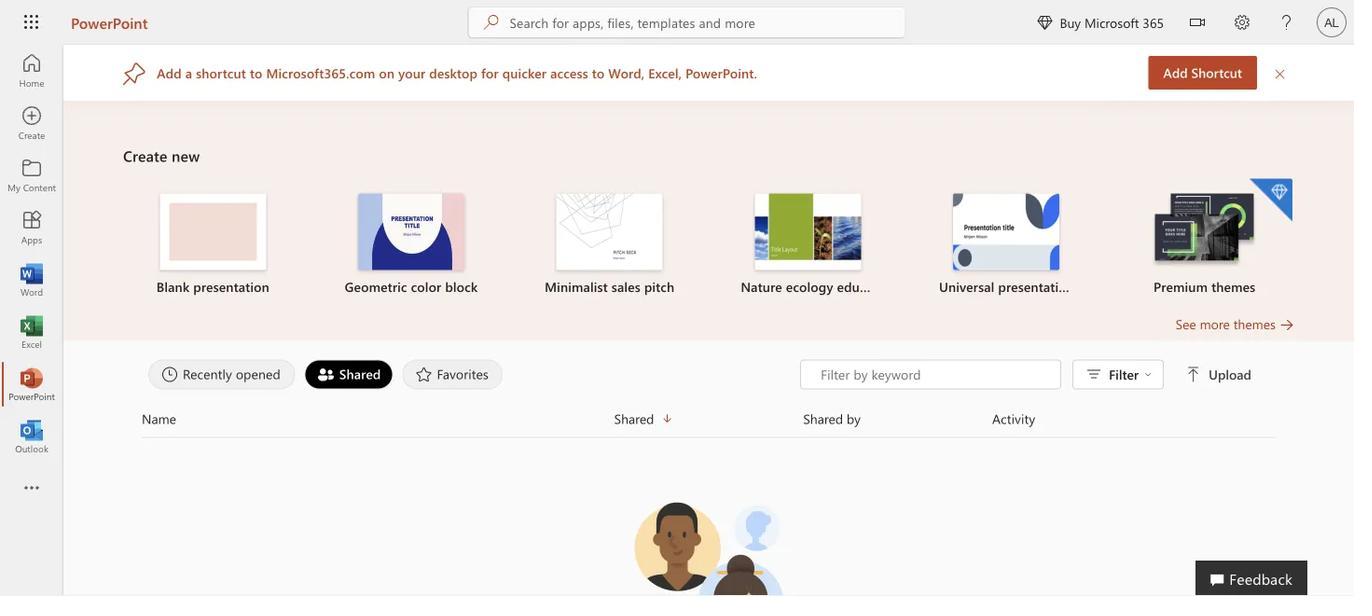 Task type: describe. For each thing, give the bounding box(es) containing it.
geometric color block element
[[323, 194, 499, 296]]

row containing name
[[142, 408, 1276, 438]]

a
[[185, 64, 192, 81]]

word,
[[608, 64, 645, 81]]

a2hs image
[[123, 61, 146, 85]]

status containing filter
[[800, 360, 1255, 389]]


[[1190, 15, 1205, 30]]

pitch
[[644, 278, 675, 295]]

access
[[550, 64, 588, 81]]

themes inside see more themes button
[[1234, 315, 1276, 333]]

shared inside "element"
[[339, 365, 381, 382]]

premium
[[1154, 278, 1208, 295]]

favorites element
[[402, 360, 503, 389]]

365
[[1143, 14, 1164, 31]]

filter 
[[1109, 366, 1152, 383]]

add shortcut
[[1164, 64, 1242, 81]]

geometric color block image
[[358, 194, 464, 270]]

powerpoint image
[[22, 375, 41, 394]]

shared element
[[305, 360, 393, 389]]

universal
[[939, 278, 995, 295]]

premium templates diamond image
[[1250, 179, 1293, 222]]

sales
[[612, 278, 641, 295]]

outlook image
[[22, 427, 41, 446]]

shortcut
[[1192, 64, 1242, 81]]

microsoft365.com
[[266, 64, 375, 81]]

universal presentation element
[[918, 194, 1094, 296]]

create
[[123, 146, 167, 166]]

recently opened
[[183, 365, 281, 382]]

new
[[172, 146, 200, 166]]

apps image
[[22, 218, 41, 237]]

create new
[[123, 146, 200, 166]]

your
[[398, 64, 426, 81]]

empty state icon image
[[625, 490, 793, 596]]

upload
[[1209, 366, 1252, 383]]


[[1038, 15, 1052, 30]]

block
[[445, 278, 478, 295]]

word image
[[22, 270, 41, 289]]

excel,
[[648, 64, 682, 81]]

quicker
[[502, 64, 547, 81]]

microsoft
[[1085, 14, 1139, 31]]

name
[[142, 410, 176, 427]]

see more themes button
[[1176, 315, 1295, 333]]

 upload
[[1187, 366, 1252, 383]]

al
[[1325, 15, 1339, 29]]

powerpoint banner
[[0, 0, 1354, 48]]

presentation for universal presentation
[[998, 278, 1075, 295]]

premium themes
[[1154, 278, 1256, 295]]

home image
[[22, 62, 41, 80]]

themes inside the premium themes element
[[1212, 278, 1256, 295]]

shared for shared by
[[803, 410, 843, 427]]

Search box. Suggestions appear as you type. search field
[[510, 7, 905, 37]]

activity, column 4 of 4 column header
[[992, 408, 1276, 430]]

add for add shortcut
[[1164, 64, 1188, 81]]

universal presentation
[[939, 278, 1075, 295]]

dismiss this dialog image
[[1274, 65, 1287, 81]]



Task type: locate. For each thing, give the bounding box(es) containing it.
on
[[379, 64, 395, 81]]

powerpoint.
[[686, 64, 757, 81]]

add shortcut button
[[1149, 56, 1257, 90]]

feedback
[[1230, 568, 1293, 588]]

row
[[142, 408, 1276, 438]]

universal presentation image
[[953, 194, 1060, 270]]

0 horizontal spatial presentation
[[193, 278, 269, 295]]

1 horizontal spatial presentation
[[998, 278, 1075, 295]]

favorites tab
[[398, 360, 507, 389]]

presentation right blank
[[193, 278, 269, 295]]

2 presentation from the left
[[998, 278, 1075, 295]]

status
[[800, 360, 1255, 389]]

none search field inside powerpoint banner
[[469, 7, 905, 37]]

shared inside button
[[803, 410, 843, 427]]

filter
[[1109, 366, 1139, 383]]

1 to from the left
[[250, 64, 263, 81]]

add for add a shortcut to microsoft365.com on your desktop for quicker access to word, excel, powerpoint.
[[157, 64, 182, 81]]

1 horizontal spatial to
[[592, 64, 605, 81]]

for
[[481, 64, 499, 81]]

shared tab
[[300, 360, 398, 389]]

see
[[1176, 315, 1196, 333]]

2 to from the left
[[592, 64, 605, 81]]

my content image
[[22, 166, 41, 185]]

to right shortcut
[[250, 64, 263, 81]]

geometric
[[345, 278, 407, 295]]

add left 'a'
[[157, 64, 182, 81]]

see more themes
[[1176, 315, 1276, 333]]

themes up see more themes button at the bottom of the page
[[1212, 278, 1256, 295]]

minimalist sales pitch image
[[557, 194, 663, 270]]

2 add from the left
[[157, 64, 182, 81]]

shortcut
[[196, 64, 246, 81]]

 buy microsoft 365
[[1038, 14, 1164, 31]]

excel image
[[22, 323, 41, 341]]

shared for shared button
[[614, 410, 654, 427]]

themes right more
[[1234, 315, 1276, 333]]

favorites
[[437, 365, 489, 382]]

powerpoint
[[71, 12, 148, 32]]

2 horizontal spatial shared
[[803, 410, 843, 427]]

add
[[1164, 64, 1188, 81], [157, 64, 182, 81]]

1 presentation from the left
[[193, 278, 269, 295]]


[[1187, 367, 1201, 382]]

presentation
[[193, 278, 269, 295], [998, 278, 1075, 295]]

to
[[250, 64, 263, 81], [592, 64, 605, 81]]

minimalist sales pitch element
[[522, 194, 698, 296]]

1 horizontal spatial add
[[1164, 64, 1188, 81]]

al button
[[1310, 0, 1354, 45]]

buy
[[1060, 14, 1081, 31]]

tab list containing recently opened
[[144, 360, 800, 389]]

shared button
[[614, 408, 803, 430]]

add a shortcut to microsoft365.com on your desktop for quicker access to word, excel, powerpoint.
[[157, 64, 757, 81]]

0 horizontal spatial add
[[157, 64, 182, 81]]

blank presentation
[[156, 278, 269, 295]]

 button
[[1175, 0, 1220, 48]]

minimalist sales pitch
[[545, 278, 675, 295]]

opened
[[236, 365, 281, 382]]

shared inside button
[[614, 410, 654, 427]]

premium themes image
[[1152, 194, 1258, 268]]

shared
[[339, 365, 381, 382], [614, 410, 654, 427], [803, 410, 843, 427]]

shared by button
[[803, 408, 992, 430]]

by
[[847, 410, 861, 427]]

to left word,
[[592, 64, 605, 81]]

premium themes element
[[1117, 179, 1293, 296]]

0 horizontal spatial shared
[[339, 365, 381, 382]]

themes
[[1212, 278, 1256, 295], [1234, 315, 1276, 333]]

recently opened tab
[[144, 360, 300, 389]]

presentation down universal presentation 'image'
[[998, 278, 1075, 295]]

more
[[1200, 315, 1230, 333]]

blank
[[156, 278, 190, 295]]

nature ecology education photo presentation element
[[720, 194, 896, 296]]

1 horizontal spatial shared
[[614, 410, 654, 427]]

add inside button
[[1164, 64, 1188, 81]]

geometric color block
[[345, 278, 478, 295]]

recently
[[183, 365, 232, 382]]

blank presentation element
[[125, 194, 301, 296]]

desktop
[[429, 64, 478, 81]]

presentation for blank presentation
[[193, 278, 269, 295]]

0 horizontal spatial to
[[250, 64, 263, 81]]

nature ecology education photo presentation image
[[755, 194, 861, 270]]

recently opened element
[[148, 360, 295, 389]]

Filter by keyword text field
[[819, 365, 1051, 384]]

tab list
[[144, 360, 800, 389]]

1 add from the left
[[1164, 64, 1188, 81]]

name button
[[142, 408, 614, 430]]

create image
[[22, 114, 41, 132]]

color
[[411, 278, 442, 295]]


[[1145, 371, 1152, 378]]

minimalist
[[545, 278, 608, 295]]

shared by
[[803, 410, 861, 427]]

add left shortcut
[[1164, 64, 1188, 81]]

0 vertical spatial themes
[[1212, 278, 1256, 295]]

1 vertical spatial themes
[[1234, 315, 1276, 333]]

feedback button
[[1196, 561, 1308, 596]]

activity
[[992, 410, 1036, 427]]

navigation
[[0, 45, 63, 463]]

None search field
[[469, 7, 905, 37]]

view more apps image
[[22, 479, 41, 498]]



Task type: vqa. For each thing, say whether or not it's contained in the screenshot.
the Excel "Icon"
yes



